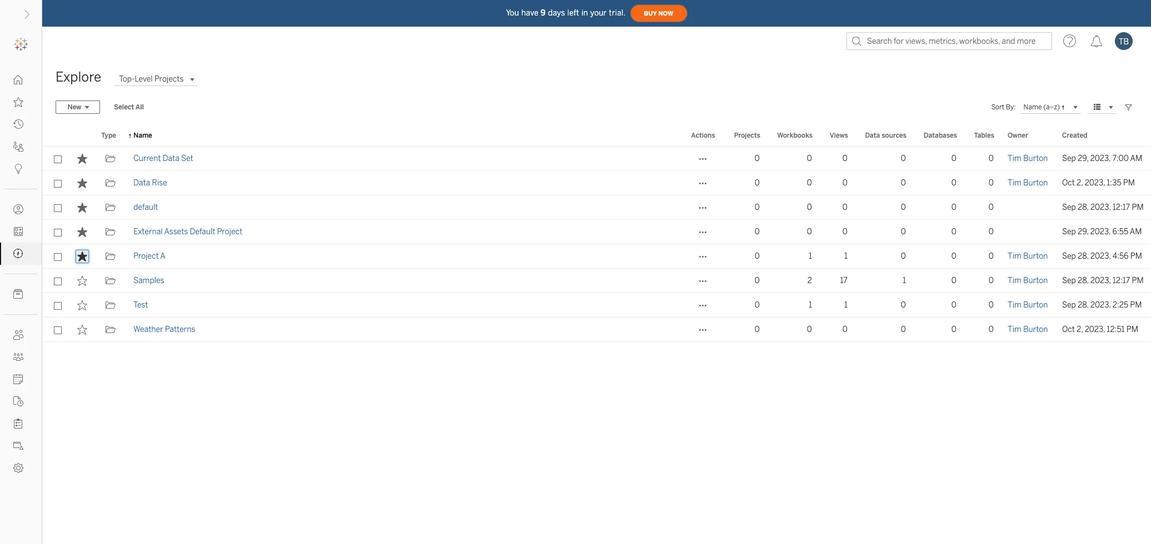 Task type: vqa. For each thing, say whether or not it's contained in the screenshot.
6th Tim Burton link
yes



Task type: describe. For each thing, give the bounding box(es) containing it.
databases
[[924, 132, 958, 140]]

project image for samples
[[105, 276, 115, 286]]

now
[[659, 10, 674, 17]]

2023, for test
[[1091, 301, 1111, 310]]

sep for samples
[[1063, 276, 1077, 286]]

tim for oct 2, 2023, 12:51 pm
[[1008, 325, 1022, 335]]

sort by:
[[992, 103, 1016, 111]]

sort
[[992, 103, 1005, 111]]

grid containing current data set
[[42, 126, 1152, 545]]

pm for project a
[[1131, 252, 1143, 261]]

row containing data rise
[[42, 171, 1152, 196]]

28, for samples
[[1078, 276, 1089, 286]]

row containing project a
[[42, 245, 1152, 269]]

sep 29, 2023, 7:00 am
[[1063, 154, 1143, 163]]

9
[[541, 8, 546, 18]]

am for sep 29, 2023, 6:55 am
[[1130, 227, 1142, 237]]

tasks image
[[13, 419, 23, 429]]

sep 28, 2023, 12:17 pm for 0
[[1063, 203, 1144, 212]]

default
[[190, 227, 215, 237]]

2023, for weather patterns
[[1085, 325, 1106, 335]]

samples link
[[133, 269, 164, 294]]

row containing current data set
[[42, 147, 1152, 171]]

by:
[[1006, 103, 1016, 111]]

schedules image
[[13, 375, 23, 385]]

oct 2, 2023, 1:35 pm
[[1063, 179, 1136, 188]]

12:17 for 1
[[1113, 276, 1131, 286]]

pm for data rise
[[1124, 179, 1136, 188]]

data rise
[[133, 179, 167, 188]]

type
[[101, 132, 116, 140]]

burton for sep 28, 2023, 4:56 pm
[[1024, 252, 1048, 261]]

project image for current data set
[[105, 154, 115, 164]]

name (a–z)
[[1024, 103, 1060, 111]]

28, for default
[[1078, 203, 1089, 212]]

2023, for samples
[[1091, 276, 1111, 286]]

12:51
[[1107, 325, 1125, 335]]

12:17 for 0
[[1113, 203, 1131, 212]]

row containing samples
[[42, 269, 1152, 294]]

weather patterns link
[[133, 318, 195, 343]]

29, for sep 29, 2023, 6:55 am
[[1078, 227, 1089, 237]]

collections image
[[13, 227, 23, 237]]

tim burton for sep 28, 2023, 2:25 pm
[[1008, 301, 1048, 310]]

top-
[[119, 75, 135, 84]]

17
[[841, 276, 848, 286]]

data for data rise
[[133, 179, 150, 188]]

29, for sep 29, 2023, 7:00 am
[[1078, 154, 1089, 163]]

left
[[568, 8, 580, 18]]

pm for samples
[[1132, 276, 1144, 286]]

row containing test
[[42, 294, 1152, 318]]

2, for oct 2, 2023, 1:35 pm
[[1077, 179, 1084, 188]]

buy now
[[644, 10, 674, 17]]

cell for sep 28, 2023, 12:17 pm
[[1002, 196, 1056, 220]]

select
[[114, 103, 134, 111]]

top-level projects button
[[115, 73, 198, 86]]

set
[[181, 154, 193, 163]]

samples
[[133, 276, 164, 286]]

workbooks
[[778, 132, 813, 140]]

level
[[135, 75, 153, 84]]

tim burton for oct 2, 2023, 12:51 pm
[[1008, 325, 1048, 335]]

pm for test
[[1131, 301, 1142, 310]]

your
[[591, 8, 607, 18]]

2023, for default
[[1091, 203, 1111, 212]]

project image for test
[[105, 301, 115, 311]]

have
[[522, 8, 539, 18]]

burton for sep 29, 2023, 7:00 am
[[1024, 154, 1048, 163]]

trial.
[[609, 8, 626, 18]]

select all
[[114, 103, 144, 111]]

tim burton link for sep 28, 2023, 12:17 pm
[[1008, 269, 1048, 294]]

new button
[[56, 101, 100, 114]]

burton for sep 28, 2023, 2:25 pm
[[1024, 301, 1048, 310]]

tim burton link for sep 28, 2023, 2:25 pm
[[1008, 294, 1048, 318]]

tim for sep 29, 2023, 7:00 am
[[1008, 154, 1022, 163]]

project image for external assets default project
[[105, 227, 115, 237]]

tim burton for oct 2, 2023, 1:35 pm
[[1008, 179, 1048, 188]]

project image for data rise
[[105, 179, 115, 189]]

project a
[[133, 252, 166, 261]]

row group containing current data set
[[42, 147, 1152, 343]]

favorites image
[[13, 97, 23, 107]]

you
[[506, 8, 519, 18]]

tim for sep 28, 2023, 12:17 pm
[[1008, 276, 1022, 286]]

external assets default project
[[133, 227, 242, 237]]

you have 9 days left in your trial.
[[506, 8, 626, 18]]

2023, for external assets default project
[[1091, 227, 1111, 237]]

tim burton for sep 29, 2023, 7:00 am
[[1008, 154, 1048, 163]]

(a–z)
[[1044, 103, 1060, 111]]

buy
[[644, 10, 657, 17]]

7:00
[[1113, 154, 1129, 163]]

explore image
[[13, 249, 23, 259]]

recommendations image
[[13, 164, 23, 174]]

current
[[133, 154, 161, 163]]

row containing weather patterns
[[42, 318, 1152, 343]]

1 horizontal spatial project
[[217, 227, 242, 237]]

views
[[830, 132, 849, 140]]

sep 28, 2023, 12:17 pm for 1
[[1063, 276, 1144, 286]]

4:56
[[1113, 252, 1129, 261]]

2023, for current data set
[[1091, 154, 1111, 163]]

sep for test
[[1063, 301, 1077, 310]]

2023, for data rise
[[1085, 179, 1106, 188]]

1 horizontal spatial projects
[[734, 132, 761, 140]]



Task type: locate. For each thing, give the bounding box(es) containing it.
project image
[[105, 179, 115, 189], [105, 203, 115, 213], [105, 227, 115, 237], [105, 252, 115, 262], [105, 276, 115, 286], [105, 325, 115, 335]]

2023, left 2:25
[[1091, 301, 1111, 310]]

sep 29, 2023, 6:55 am
[[1063, 227, 1142, 237]]

5 row from the top
[[42, 245, 1152, 269]]

Search for views, metrics, workbooks, and more text field
[[847, 32, 1053, 50]]

28, up sep 28, 2023, 2:25 pm
[[1078, 276, 1089, 286]]

a
[[160, 252, 166, 261]]

row group
[[42, 147, 1152, 343]]

project image for default
[[105, 203, 115, 213]]

1 vertical spatial oct
[[1063, 325, 1075, 335]]

project image left data rise "link"
[[105, 179, 115, 189]]

project left a
[[133, 252, 159, 261]]

assets
[[164, 227, 188, 237]]

6 tim burton from the top
[[1008, 325, 1048, 335]]

pm for default
[[1132, 203, 1144, 212]]

6 burton from the top
[[1024, 325, 1048, 335]]

data left set
[[163, 154, 180, 163]]

3 tim burton link from the top
[[1008, 245, 1048, 269]]

12:17
[[1113, 203, 1131, 212], [1113, 276, 1131, 286]]

am right "6:55"
[[1130, 227, 1142, 237]]

3 tim from the top
[[1008, 252, 1022, 261]]

project right default
[[217, 227, 242, 237]]

1 vertical spatial sep 28, 2023, 12:17 pm
[[1063, 276, 1144, 286]]

project image for project a
[[105, 252, 115, 262]]

personal space image
[[13, 205, 23, 215]]

test link
[[133, 294, 148, 318]]

1 vertical spatial project
[[133, 252, 159, 261]]

1 vertical spatial project image
[[105, 301, 115, 311]]

name left (a–z)
[[1024, 103, 1042, 111]]

0
[[755, 154, 760, 163], [807, 154, 812, 163], [843, 154, 848, 163], [901, 154, 906, 163], [952, 154, 957, 163], [989, 154, 994, 163], [755, 179, 760, 188], [807, 179, 812, 188], [843, 179, 848, 188], [901, 179, 906, 188], [952, 179, 957, 188], [989, 179, 994, 188], [755, 203, 760, 212], [807, 203, 812, 212], [843, 203, 848, 212], [901, 203, 906, 212], [952, 203, 957, 212], [989, 203, 994, 212], [755, 227, 760, 237], [807, 227, 812, 237], [843, 227, 848, 237], [901, 227, 906, 237], [952, 227, 957, 237], [989, 227, 994, 237], [755, 252, 760, 261], [901, 252, 906, 261], [952, 252, 957, 261], [989, 252, 994, 261], [755, 276, 760, 286], [952, 276, 957, 286], [989, 276, 994, 286], [755, 301, 760, 310], [901, 301, 906, 310], [952, 301, 957, 310], [989, 301, 994, 310], [755, 325, 760, 335], [807, 325, 812, 335], [843, 325, 848, 335], [901, 325, 906, 335], [952, 325, 957, 335], [989, 325, 994, 335]]

5 tim burton link from the top
[[1008, 294, 1048, 318]]

2023, left "6:55"
[[1091, 227, 1111, 237]]

1 vertical spatial projects
[[734, 132, 761, 140]]

tim burton link for sep 28, 2023, 4:56 pm
[[1008, 245, 1048, 269]]

list view image
[[1093, 102, 1103, 112]]

main navigation. press the up and down arrow keys to access links. element
[[0, 69, 42, 480]]

owner
[[1008, 132, 1029, 140]]

oct for oct 2, 2023, 12:51 pm
[[1063, 325, 1075, 335]]

tim burton for sep 28, 2023, 4:56 pm
[[1008, 252, 1048, 261]]

29, up the sep 28, 2023, 4:56 pm
[[1078, 227, 1089, 237]]

1 12:17 from the top
[[1113, 203, 1131, 212]]

5 burton from the top
[[1024, 301, 1048, 310]]

1 vertical spatial 29,
[[1078, 227, 1089, 237]]

1 vertical spatial data
[[163, 154, 180, 163]]

sources
[[882, 132, 907, 140]]

1 vertical spatial am
[[1130, 227, 1142, 237]]

sep 28, 2023, 4:56 pm
[[1063, 252, 1143, 261]]

data left sources
[[866, 132, 881, 140]]

oct down sep 29, 2023, 7:00 am
[[1063, 179, 1075, 188]]

1 cell from the top
[[1002, 196, 1056, 220]]

0 horizontal spatial project
[[133, 252, 159, 261]]

project a link
[[133, 245, 166, 269]]

4 28, from the top
[[1078, 301, 1089, 310]]

1 vertical spatial name
[[133, 132, 152, 140]]

tim burton link for oct 2, 2023, 1:35 pm
[[1008, 171, 1048, 196]]

3 sep from the top
[[1063, 227, 1077, 237]]

2 vertical spatial data
[[133, 179, 150, 188]]

project image left samples link
[[105, 276, 115, 286]]

6 tim from the top
[[1008, 325, 1022, 335]]

0 vertical spatial project image
[[105, 154, 115, 164]]

cell
[[1002, 196, 1056, 220], [1002, 220, 1056, 245]]

sep 28, 2023, 2:25 pm
[[1063, 301, 1142, 310]]

4 tim burton from the top
[[1008, 276, 1048, 286]]

name inside 'name (a–z)' popup button
[[1024, 103, 1042, 111]]

28,
[[1078, 203, 1089, 212], [1078, 252, 1089, 261], [1078, 276, 1089, 286], [1078, 301, 1089, 310]]

explore
[[56, 69, 101, 85]]

tim for sep 28, 2023, 4:56 pm
[[1008, 252, 1022, 261]]

data left rise
[[133, 179, 150, 188]]

0 vertical spatial name
[[1024, 103, 1042, 111]]

data inside "link"
[[133, 179, 150, 188]]

5 tim burton from the top
[[1008, 301, 1048, 310]]

tim burton link for sep 29, 2023, 7:00 am
[[1008, 147, 1048, 171]]

sep 28, 2023, 12:17 pm up sep 29, 2023, 6:55 am
[[1063, 203, 1144, 212]]

2:25
[[1113, 301, 1129, 310]]

oct for oct 2, 2023, 1:35 pm
[[1063, 179, 1075, 188]]

sep for external assets default project
[[1063, 227, 1077, 237]]

2 12:17 from the top
[[1113, 276, 1131, 286]]

sep up the sep 28, 2023, 4:56 pm
[[1063, 227, 1077, 237]]

28, up oct 2, 2023, 12:51 pm
[[1078, 301, 1089, 310]]

4 sep from the top
[[1063, 252, 1077, 261]]

1 project image from the top
[[105, 179, 115, 189]]

2 cell from the top
[[1002, 220, 1056, 245]]

pm up sep 29, 2023, 6:55 am
[[1132, 203, 1144, 212]]

pm right the 12:51
[[1127, 325, 1139, 335]]

burton for oct 2, 2023, 1:35 pm
[[1024, 179, 1048, 188]]

actions
[[691, 132, 716, 140]]

project image left default link
[[105, 203, 115, 213]]

project image down type
[[105, 154, 115, 164]]

0 vertical spatial sep 28, 2023, 12:17 pm
[[1063, 203, 1144, 212]]

1
[[809, 252, 812, 261], [845, 252, 848, 261], [903, 276, 906, 286], [809, 301, 812, 310], [845, 301, 848, 310]]

4 tim from the top
[[1008, 276, 1022, 286]]

2 tim from the top
[[1008, 179, 1022, 188]]

2023, left 7:00
[[1091, 154, 1111, 163]]

name for name (a–z)
[[1024, 103, 1042, 111]]

project image left external
[[105, 227, 115, 237]]

sep for default
[[1063, 203, 1077, 212]]

2
[[808, 276, 812, 286]]

grid
[[42, 126, 1152, 545]]

1 sep from the top
[[1063, 154, 1077, 163]]

2 row from the top
[[42, 171, 1152, 196]]

select all button
[[107, 101, 151, 114]]

1 tim burton link from the top
[[1008, 147, 1048, 171]]

patterns
[[165, 325, 195, 335]]

data rise link
[[133, 171, 167, 196]]

project
[[217, 227, 242, 237], [133, 252, 159, 261]]

2023, up sep 29, 2023, 6:55 am
[[1091, 203, 1111, 212]]

2 2, from the top
[[1077, 325, 1084, 335]]

1 28, from the top
[[1078, 203, 1089, 212]]

4 project image from the top
[[105, 252, 115, 262]]

row containing default
[[42, 196, 1152, 220]]

7 row from the top
[[42, 294, 1152, 318]]

2023, for project a
[[1091, 252, 1111, 261]]

tim burton
[[1008, 154, 1048, 163], [1008, 179, 1048, 188], [1008, 252, 1048, 261], [1008, 276, 1048, 286], [1008, 301, 1048, 310], [1008, 325, 1048, 335]]

5 tim from the top
[[1008, 301, 1022, 310]]

sep for project a
[[1063, 252, 1077, 261]]

2 oct from the top
[[1063, 325, 1075, 335]]

2023, left 1:35
[[1085, 179, 1106, 188]]

0 vertical spatial 2,
[[1077, 179, 1084, 188]]

6 project image from the top
[[105, 325, 115, 335]]

pm right 2:25
[[1131, 301, 1142, 310]]

row containing external assets default project
[[42, 220, 1152, 245]]

sep up sep 28, 2023, 2:25 pm
[[1063, 276, 1077, 286]]

0 horizontal spatial name
[[133, 132, 152, 140]]

1 sep 28, 2023, 12:17 pm from the top
[[1063, 203, 1144, 212]]

weather
[[133, 325, 163, 335]]

cell for sep 29, 2023, 6:55 am
[[1002, 220, 1056, 245]]

projects right actions
[[734, 132, 761, 140]]

1 vertical spatial 2,
[[1077, 325, 1084, 335]]

2, down sep 29, 2023, 7:00 am
[[1077, 179, 1084, 188]]

rise
[[152, 179, 167, 188]]

sep down sep 29, 2023, 6:55 am
[[1063, 252, 1077, 261]]

sep
[[1063, 154, 1077, 163], [1063, 203, 1077, 212], [1063, 227, 1077, 237], [1063, 252, 1077, 261], [1063, 276, 1077, 286], [1063, 301, 1077, 310]]

groups image
[[13, 353, 23, 363]]

6 row from the top
[[42, 269, 1152, 294]]

2,
[[1077, 179, 1084, 188], [1077, 325, 1084, 335]]

2, down sep 28, 2023, 2:25 pm
[[1077, 325, 1084, 335]]

row
[[42, 147, 1152, 171], [42, 171, 1152, 196], [42, 196, 1152, 220], [42, 220, 1152, 245], [42, 245, 1152, 269], [42, 269, 1152, 294], [42, 294, 1152, 318], [42, 318, 1152, 343]]

name up current
[[133, 132, 152, 140]]

sep down oct 2, 2023, 1:35 pm
[[1063, 203, 1077, 212]]

tim
[[1008, 154, 1022, 163], [1008, 179, 1022, 188], [1008, 252, 1022, 261], [1008, 276, 1022, 286], [1008, 301, 1022, 310], [1008, 325, 1022, 335]]

0 vertical spatial 12:17
[[1113, 203, 1131, 212]]

5 sep from the top
[[1063, 276, 1077, 286]]

tim burton for sep 28, 2023, 12:17 pm
[[1008, 276, 1048, 286]]

oct down sep 28, 2023, 2:25 pm
[[1063, 325, 1075, 335]]

2023, left the 12:51
[[1085, 325, 1106, 335]]

burton
[[1024, 154, 1048, 163], [1024, 179, 1048, 188], [1024, 252, 1048, 261], [1024, 276, 1048, 286], [1024, 301, 1048, 310], [1024, 325, 1048, 335]]

29,
[[1078, 154, 1089, 163], [1078, 227, 1089, 237]]

6 sep from the top
[[1063, 301, 1077, 310]]

2 tim burton link from the top
[[1008, 171, 1048, 196]]

2 tim burton from the top
[[1008, 179, 1048, 188]]

28, for project a
[[1078, 252, 1089, 261]]

12:17 down 4:56
[[1113, 276, 1131, 286]]

1 29, from the top
[[1078, 154, 1089, 163]]

2 sep from the top
[[1063, 203, 1077, 212]]

users image
[[13, 330, 23, 340]]

default
[[133, 203, 158, 212]]

test
[[133, 301, 148, 310]]

tim for oct 2, 2023, 1:35 pm
[[1008, 179, 1022, 188]]

3 burton from the top
[[1024, 252, 1048, 261]]

days
[[548, 8, 565, 18]]

tables
[[975, 132, 995, 140]]

sep down created on the right top
[[1063, 154, 1077, 163]]

0 vertical spatial 29,
[[1078, 154, 1089, 163]]

oct 2, 2023, 12:51 pm
[[1063, 325, 1139, 335]]

0 vertical spatial projects
[[155, 75, 184, 84]]

pm right 4:56
[[1131, 252, 1143, 261]]

3 project image from the top
[[105, 227, 115, 237]]

2 horizontal spatial data
[[866, 132, 881, 140]]

in
[[582, 8, 588, 18]]

2023,
[[1091, 154, 1111, 163], [1085, 179, 1106, 188], [1091, 203, 1111, 212], [1091, 227, 1111, 237], [1091, 252, 1111, 261], [1091, 276, 1111, 286], [1091, 301, 1111, 310], [1085, 325, 1106, 335]]

project image left project a link
[[105, 252, 115, 262]]

am
[[1131, 154, 1143, 163], [1130, 227, 1142, 237]]

pm
[[1124, 179, 1136, 188], [1132, 203, 1144, 212], [1131, 252, 1143, 261], [1132, 276, 1144, 286], [1131, 301, 1142, 310], [1127, 325, 1139, 335]]

projects right level
[[155, 75, 184, 84]]

site status image
[[13, 442, 23, 452]]

burton for oct 2, 2023, 12:51 pm
[[1024, 325, 1048, 335]]

name (a–z) button
[[1020, 101, 1082, 114]]

1 oct from the top
[[1063, 179, 1075, 188]]

home image
[[13, 75, 23, 85]]

sep up oct 2, 2023, 12:51 pm
[[1063, 301, 1077, 310]]

settings image
[[13, 464, 23, 474]]

shared with me image
[[13, 142, 23, 152]]

1 horizontal spatial data
[[163, 154, 180, 163]]

0 vertical spatial oct
[[1063, 179, 1075, 188]]

default link
[[133, 196, 158, 220]]

1 horizontal spatial name
[[1024, 103, 1042, 111]]

projects
[[155, 75, 184, 84], [734, 132, 761, 140]]

1 tim burton from the top
[[1008, 154, 1048, 163]]

2 burton from the top
[[1024, 179, 1048, 188]]

name inside grid
[[133, 132, 152, 140]]

1 project image from the top
[[105, 154, 115, 164]]

0 horizontal spatial data
[[133, 179, 150, 188]]

am right 7:00
[[1131, 154, 1143, 163]]

current data set
[[133, 154, 193, 163]]

2, for oct 2, 2023, 12:51 pm
[[1077, 325, 1084, 335]]

projects inside popup button
[[155, 75, 184, 84]]

jobs image
[[13, 397, 23, 407]]

data
[[866, 132, 881, 140], [163, 154, 180, 163], [133, 179, 150, 188]]

tim for sep 28, 2023, 2:25 pm
[[1008, 301, 1022, 310]]

2 29, from the top
[[1078, 227, 1089, 237]]

weather patterns
[[133, 325, 195, 335]]

new
[[68, 103, 81, 111]]

0 horizontal spatial projects
[[155, 75, 184, 84]]

external assets default project link
[[133, 220, 242, 245]]

project image left test link
[[105, 301, 115, 311]]

4 row from the top
[[42, 220, 1152, 245]]

0 vertical spatial am
[[1131, 154, 1143, 163]]

pm down the sep 28, 2023, 4:56 pm
[[1132, 276, 1144, 286]]

current data set link
[[133, 147, 193, 171]]

6:55
[[1113, 227, 1129, 237]]

3 tim burton from the top
[[1008, 252, 1048, 261]]

1 2, from the top
[[1077, 179, 1084, 188]]

2023, up sep 28, 2023, 2:25 pm
[[1091, 276, 1111, 286]]

0 vertical spatial data
[[866, 132, 881, 140]]

8 row from the top
[[42, 318, 1152, 343]]

29, down created on the right top
[[1078, 154, 1089, 163]]

1 row from the top
[[42, 147, 1152, 171]]

recents image
[[13, 120, 23, 130]]

5 project image from the top
[[105, 276, 115, 286]]

4 burton from the top
[[1024, 276, 1048, 286]]

2 sep 28, 2023, 12:17 pm from the top
[[1063, 276, 1144, 286]]

name for name
[[133, 132, 152, 140]]

2 project image from the top
[[105, 203, 115, 213]]

sep 28, 2023, 12:17 pm down the sep 28, 2023, 4:56 pm
[[1063, 276, 1144, 286]]

12:17 up "6:55"
[[1113, 203, 1131, 212]]

burton for sep 28, 2023, 12:17 pm
[[1024, 276, 1048, 286]]

2 28, from the top
[[1078, 252, 1089, 261]]

1:35
[[1107, 179, 1122, 188]]

pm right 1:35
[[1124, 179, 1136, 188]]

project image left weather
[[105, 325, 115, 335]]

all
[[136, 103, 144, 111]]

4 tim burton link from the top
[[1008, 269, 1048, 294]]

external assets image
[[13, 290, 23, 300]]

buy now button
[[630, 4, 688, 22]]

1 burton from the top
[[1024, 154, 1048, 163]]

sep for current data set
[[1063, 154, 1077, 163]]

sep 28, 2023, 12:17 pm
[[1063, 203, 1144, 212], [1063, 276, 1144, 286]]

3 row from the top
[[42, 196, 1152, 220]]

tim burton link
[[1008, 147, 1048, 171], [1008, 171, 1048, 196], [1008, 245, 1048, 269], [1008, 269, 1048, 294], [1008, 294, 1048, 318], [1008, 318, 1048, 343]]

2 project image from the top
[[105, 301, 115, 311]]

3 28, from the top
[[1078, 276, 1089, 286]]

project image for weather patterns
[[105, 325, 115, 335]]

name
[[1024, 103, 1042, 111], [133, 132, 152, 140]]

created
[[1063, 132, 1088, 140]]

tim burton link for oct 2, 2023, 12:51 pm
[[1008, 318, 1048, 343]]

28, down sep 29, 2023, 6:55 am
[[1078, 252, 1089, 261]]

top-level projects
[[119, 75, 184, 84]]

project image
[[105, 154, 115, 164], [105, 301, 115, 311]]

1 vertical spatial 12:17
[[1113, 276, 1131, 286]]

data for data sources
[[866, 132, 881, 140]]

28, for test
[[1078, 301, 1089, 310]]

external
[[133, 227, 163, 237]]

1 tim from the top
[[1008, 154, 1022, 163]]

navigation panel element
[[0, 33, 42, 480]]

pm for weather patterns
[[1127, 325, 1139, 335]]

oct
[[1063, 179, 1075, 188], [1063, 325, 1075, 335]]

data sources
[[866, 132, 907, 140]]

0 vertical spatial project
[[217, 227, 242, 237]]

am for sep 29, 2023, 7:00 am
[[1131, 154, 1143, 163]]

6 tim burton link from the top
[[1008, 318, 1048, 343]]

28, down oct 2, 2023, 1:35 pm
[[1078, 203, 1089, 212]]

2023, left 4:56
[[1091, 252, 1111, 261]]



